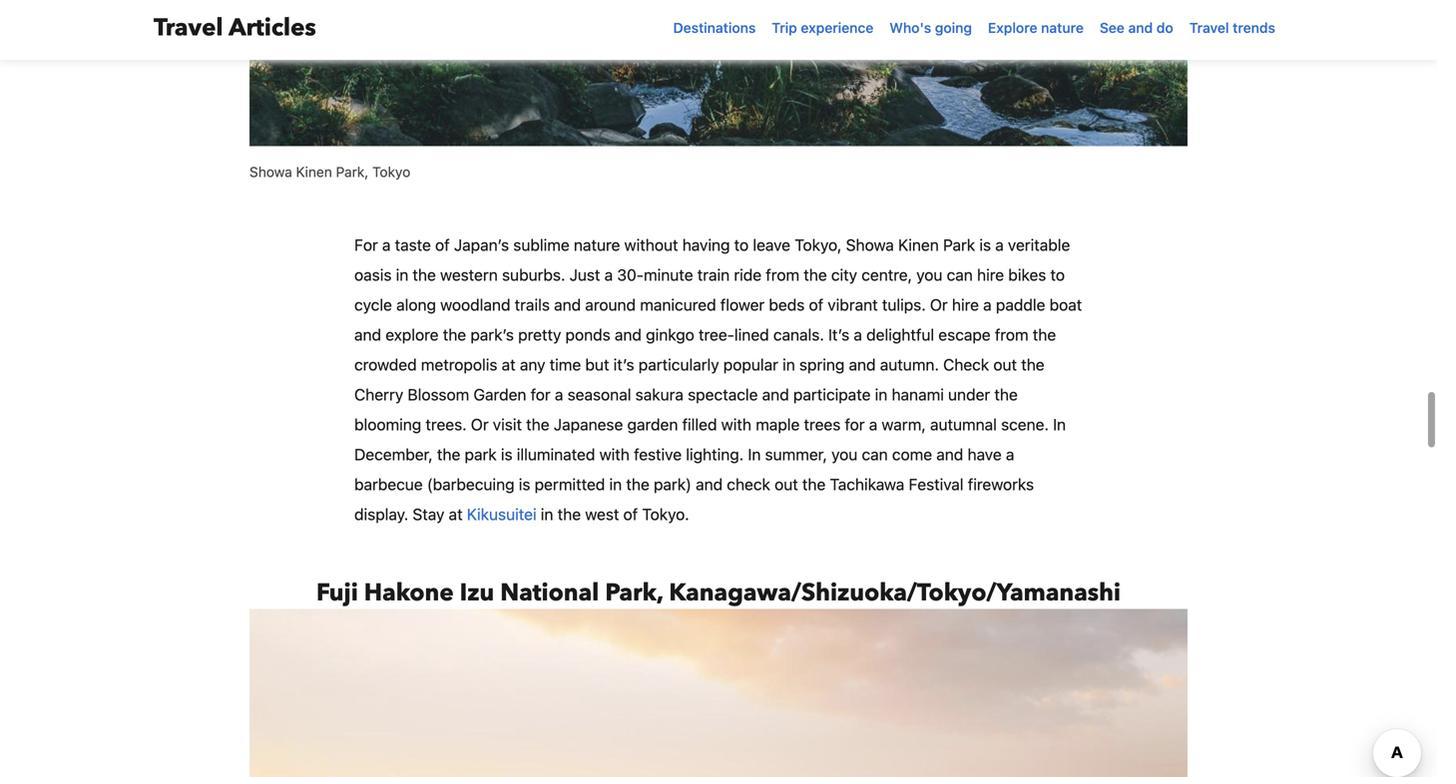 Task type: locate. For each thing, give the bounding box(es) containing it.
1 horizontal spatial from
[[995, 326, 1029, 345]]

a
[[382, 236, 391, 255], [996, 236, 1004, 255], [605, 266, 613, 285], [983, 296, 992, 315], [854, 326, 862, 345], [555, 385, 563, 404], [869, 415, 878, 434], [1006, 445, 1015, 464]]

travel right do
[[1190, 19, 1229, 36]]

to left leave
[[734, 236, 749, 255]]

december,
[[354, 445, 433, 464]]

for right 'trees'
[[845, 415, 865, 434]]

fuji hakone izu national park, kanagawa/shizuoka/tokyo/yamanashi
[[316, 577, 1121, 610]]

or right tulips.
[[930, 296, 948, 315]]

0 vertical spatial out
[[994, 356, 1017, 375]]

kinen inside for a taste of japan's sublime nature without having to leave tokyo, showa kinen park is a veritable oasis in the western suburbs. just a 30-minute train ride from the city centre, you can hire bikes to cycle along woodland trails and around manicured flower beds of vibrant tulips. or hire a paddle boat and explore the park's pretty ponds and ginkgo tree-lined canals. it's a delightful escape from the crowded metropolis at any time but it's particularly popular in spring and autumn. check out the cherry blossom garden for a seasonal sakura spectacle and participate in hanami under the blooming trees. or visit the japanese garden filled with maple trees for a warm, autumnal scene. in december, the park is illuminated with festive lighting. in summer, you can come and have a barbecue (barbecuing is permitted in the park) and check out the tachikawa festival fireworks display. stay at
[[898, 236, 939, 255]]

0 horizontal spatial for
[[531, 385, 551, 404]]

0 horizontal spatial out
[[775, 475, 798, 494]]

at right the stay
[[449, 505, 463, 524]]

trip experience link
[[764, 10, 882, 46]]

popular
[[724, 356, 779, 375]]

1 horizontal spatial for
[[845, 415, 865, 434]]

tokyo,
[[795, 236, 842, 255]]

can down park
[[947, 266, 973, 285]]

0 vertical spatial or
[[930, 296, 948, 315]]

1 vertical spatial or
[[471, 415, 489, 434]]

who's going link
[[882, 10, 980, 46]]

who's going
[[890, 19, 972, 36]]

from down the paddle
[[995, 326, 1029, 345]]

in down canals.
[[783, 356, 795, 375]]

a down time
[[555, 385, 563, 404]]

in up check at the right
[[748, 445, 761, 464]]

tachikawa
[[830, 475, 905, 494]]

can up "tachikawa" on the bottom right
[[862, 445, 888, 464]]

0 vertical spatial of
[[435, 236, 450, 255]]

with down japanese
[[600, 445, 630, 464]]

0 vertical spatial park,
[[336, 164, 369, 180]]

0 horizontal spatial is
[[501, 445, 513, 464]]

1 horizontal spatial of
[[623, 505, 638, 524]]

around
[[585, 296, 636, 315]]

1 horizontal spatial you
[[917, 266, 943, 285]]

delightful
[[867, 326, 935, 345]]

1 horizontal spatial park,
[[605, 577, 663, 610]]

a right it's
[[854, 326, 862, 345]]

and down the autumnal at the right of the page
[[937, 445, 964, 464]]

with
[[721, 415, 752, 434], [600, 445, 630, 464]]

time
[[550, 356, 581, 375]]

and up maple
[[762, 385, 789, 404]]

hire left bikes
[[977, 266, 1004, 285]]

warm,
[[882, 415, 926, 434]]

1 horizontal spatial showa
[[846, 236, 894, 255]]

and down cycle
[[354, 326, 381, 345]]

scene.
[[1001, 415, 1049, 434]]

nature up 'just'
[[574, 236, 620, 255]]

out down summer,
[[775, 475, 798, 494]]

0 horizontal spatial can
[[862, 445, 888, 464]]

the
[[413, 266, 436, 285], [804, 266, 827, 285], [443, 326, 466, 345], [1033, 326, 1056, 345], [1021, 356, 1045, 375], [995, 385, 1018, 404], [526, 415, 550, 434], [437, 445, 461, 464], [626, 475, 650, 494], [803, 475, 826, 494], [558, 505, 581, 524]]

leave
[[753, 236, 791, 255]]

along
[[396, 296, 436, 315]]

and
[[1129, 19, 1153, 36], [554, 296, 581, 315], [354, 326, 381, 345], [615, 326, 642, 345], [849, 356, 876, 375], [762, 385, 789, 404], [937, 445, 964, 464], [696, 475, 723, 494]]

1 horizontal spatial to
[[1051, 266, 1065, 285]]

minute
[[644, 266, 693, 285]]

visit
[[493, 415, 522, 434]]

travel for travel articles
[[154, 11, 223, 44]]

1 horizontal spatial kinen
[[898, 236, 939, 255]]

kinen left park
[[898, 236, 939, 255]]

a left veritable
[[996, 236, 1004, 255]]

1 vertical spatial nature
[[574, 236, 620, 255]]

for down any
[[531, 385, 551, 404]]

0 vertical spatial in
[[1053, 415, 1066, 434]]

in right the oasis
[[396, 266, 409, 285]]

without
[[624, 236, 678, 255]]

1 vertical spatial you
[[832, 445, 858, 464]]

particularly
[[639, 356, 719, 375]]

2 vertical spatial of
[[623, 505, 638, 524]]

1 horizontal spatial can
[[947, 266, 973, 285]]

to right bikes
[[1051, 266, 1065, 285]]

kinen
[[296, 164, 332, 180], [898, 236, 939, 255]]

1 vertical spatial from
[[995, 326, 1029, 345]]

check
[[943, 356, 989, 375]]

you
[[917, 266, 943, 285], [832, 445, 858, 464]]

garden
[[627, 415, 678, 434]]

can
[[947, 266, 973, 285], [862, 445, 888, 464]]

0 vertical spatial for
[[531, 385, 551, 404]]

1 vertical spatial in
[[748, 445, 761, 464]]

1 horizontal spatial or
[[930, 296, 948, 315]]

is
[[980, 236, 991, 255], [501, 445, 513, 464], [519, 475, 531, 494]]

fuji
[[316, 577, 358, 610]]

a left warm, at right
[[869, 415, 878, 434]]

see and do link
[[1092, 10, 1182, 46]]

just
[[570, 266, 600, 285]]

to
[[734, 236, 749, 255], [1051, 266, 1065, 285]]

travel left articles
[[154, 11, 223, 44]]

0 vertical spatial nature
[[1041, 19, 1084, 36]]

0 horizontal spatial travel
[[154, 11, 223, 44]]

of right west at left bottom
[[623, 505, 638, 524]]

you down 'trees'
[[832, 445, 858, 464]]

trip
[[772, 19, 797, 36]]

out
[[994, 356, 1017, 375], [775, 475, 798, 494]]

at left any
[[502, 356, 516, 375]]

1 horizontal spatial nature
[[1041, 19, 1084, 36]]

lighting.
[[686, 445, 744, 464]]

permitted
[[535, 475, 605, 494]]

travel trends
[[1190, 19, 1276, 36]]

0 horizontal spatial with
[[600, 445, 630, 464]]

0 horizontal spatial at
[[449, 505, 463, 524]]

oasis
[[354, 266, 392, 285]]

of right the beds
[[809, 296, 824, 315]]

come
[[892, 445, 932, 464]]

trees
[[804, 415, 841, 434]]

0 vertical spatial is
[[980, 236, 991, 255]]

1 vertical spatial showa
[[846, 236, 894, 255]]

0 horizontal spatial nature
[[574, 236, 620, 255]]

1 horizontal spatial is
[[519, 475, 531, 494]]

travel articles
[[154, 11, 316, 44]]

spectacle
[[688, 385, 758, 404]]

hire
[[977, 266, 1004, 285], [952, 296, 979, 315]]

park,
[[336, 164, 369, 180], [605, 577, 663, 610]]

manicured
[[640, 296, 716, 315]]

0 vertical spatial with
[[721, 415, 752, 434]]

kikusuitei in the west of tokyo.
[[467, 505, 689, 524]]

0 vertical spatial to
[[734, 236, 749, 255]]

in
[[396, 266, 409, 285], [783, 356, 795, 375], [875, 385, 888, 404], [609, 475, 622, 494], [541, 505, 554, 524]]

of right taste
[[435, 236, 450, 255]]

0 vertical spatial showa
[[250, 164, 292, 180]]

0 vertical spatial kinen
[[296, 164, 332, 180]]

0 vertical spatial at
[[502, 356, 516, 375]]

and left do
[[1129, 19, 1153, 36]]

vibrant
[[828, 296, 878, 315]]

sakura
[[636, 385, 684, 404]]

you up tulips.
[[917, 266, 943, 285]]

park
[[943, 236, 975, 255]]

in right scene.
[[1053, 415, 1066, 434]]

for
[[531, 385, 551, 404], [845, 415, 865, 434]]

participate
[[794, 385, 871, 404]]

1 horizontal spatial travel
[[1190, 19, 1229, 36]]

under
[[948, 385, 991, 404]]

escape
[[939, 326, 991, 345]]

1 vertical spatial to
[[1051, 266, 1065, 285]]

kinen left tokyo
[[296, 164, 332, 180]]

and up it's
[[615, 326, 642, 345]]

1 vertical spatial of
[[809, 296, 824, 315]]

park)
[[654, 475, 692, 494]]

hire up escape
[[952, 296, 979, 315]]

0 horizontal spatial in
[[748, 445, 761, 464]]

with down spectacle
[[721, 415, 752, 434]]

nature right the explore
[[1041, 19, 1084, 36]]

park, left tokyo
[[336, 164, 369, 180]]

2 vertical spatial is
[[519, 475, 531, 494]]

park, right national
[[605, 577, 663, 610]]

sublime
[[513, 236, 570, 255]]

or left visit
[[471, 415, 489, 434]]

1 horizontal spatial with
[[721, 415, 752, 434]]

autumn.
[[880, 356, 939, 375]]

from up the beds
[[766, 266, 800, 285]]

0 vertical spatial from
[[766, 266, 800, 285]]

1 vertical spatial kinen
[[898, 236, 939, 255]]

metropolis
[[421, 356, 498, 375]]

out right check at top
[[994, 356, 1017, 375]]

1 vertical spatial at
[[449, 505, 463, 524]]



Task type: describe. For each thing, give the bounding box(es) containing it.
check
[[727, 475, 771, 494]]

1 horizontal spatial in
[[1053, 415, 1066, 434]]

crowded
[[354, 356, 417, 375]]

park
[[465, 445, 497, 464]]

train
[[698, 266, 730, 285]]

1 vertical spatial park,
[[605, 577, 663, 610]]

travel for travel trends
[[1190, 19, 1229, 36]]

in down permitted
[[541, 505, 554, 524]]

destinations
[[673, 19, 756, 36]]

national
[[500, 577, 599, 610]]

trails
[[515, 296, 550, 315]]

barbecue
[[354, 475, 423, 494]]

for
[[354, 236, 378, 255]]

trends
[[1233, 19, 1276, 36]]

woodland
[[440, 296, 511, 315]]

1 vertical spatial is
[[501, 445, 513, 464]]

0 horizontal spatial to
[[734, 236, 749, 255]]

(barbecuing
[[427, 475, 515, 494]]

izu
[[460, 577, 494, 610]]

travel trends link
[[1182, 10, 1284, 46]]

suburbs.
[[502, 266, 565, 285]]

see and do
[[1100, 19, 1174, 36]]

a right for
[[382, 236, 391, 255]]

0 horizontal spatial of
[[435, 236, 450, 255]]

0 horizontal spatial showa
[[250, 164, 292, 180]]

in up west at left bottom
[[609, 475, 622, 494]]

kanagawa/shizuoka/tokyo/yamanashi
[[669, 577, 1121, 610]]

showa inside for a taste of japan's sublime nature without having to leave tokyo, showa kinen park is a veritable oasis in the western suburbs. just a 30-minute train ride from the city centre, you can hire bikes to cycle along woodland trails and around manicured flower beds of vibrant tulips. or hire a paddle boat and explore the park's pretty ponds and ginkgo tree-lined canals. it's a delightful escape from the crowded metropolis at any time but it's particularly popular in spring and autumn. check out the cherry blossom garden for a seasonal sakura spectacle and participate in hanami under the blooming trees. or visit the japanese garden filled with maple trees for a warm, autumnal scene. in december, the park is illuminated with festive lighting. in summer, you can come and have a barbecue (barbecuing is permitted in the park) and check out the tachikawa festival fireworks display. stay at
[[846, 236, 894, 255]]

lined
[[735, 326, 769, 345]]

in left hanami
[[875, 385, 888, 404]]

who's
[[890, 19, 932, 36]]

explore nature link
[[980, 10, 1092, 46]]

1 vertical spatial hire
[[952, 296, 979, 315]]

and down lighting.
[[696, 475, 723, 494]]

kikusuitei
[[467, 505, 537, 524]]

ride
[[734, 266, 762, 285]]

0 horizontal spatial park,
[[336, 164, 369, 180]]

festive
[[634, 445, 682, 464]]

it's
[[829, 326, 850, 345]]

flower
[[721, 296, 765, 315]]

explore
[[386, 326, 439, 345]]

japanese
[[554, 415, 623, 434]]

hanami
[[892, 385, 944, 404]]

for a taste of japan's sublime nature without having to leave tokyo, showa kinen park is a veritable oasis in the western suburbs. just a 30-minute train ride from the city centre, you can hire bikes to cycle along woodland trails and around manicured flower beds of vibrant tulips. or hire a paddle boat and explore the park's pretty ponds and ginkgo tree-lined canals. it's a delightful escape from the crowded metropolis at any time but it's particularly popular in spring and autumn. check out the cherry blossom garden for a seasonal sakura spectacle and participate in hanami under the blooming trees. or visit the japanese garden filled with maple trees for a warm, autumnal scene. in december, the park is illuminated with festive lighting. in summer, you can come and have a barbecue (barbecuing is permitted in the park) and check out the tachikawa festival fireworks display. stay at
[[354, 236, 1082, 524]]

illuminated
[[517, 445, 595, 464]]

bikes
[[1009, 266, 1047, 285]]

2 horizontal spatial of
[[809, 296, 824, 315]]

tulips.
[[882, 296, 926, 315]]

0 vertical spatial hire
[[977, 266, 1004, 285]]

tokyo.
[[642, 505, 689, 524]]

and down 'just'
[[554, 296, 581, 315]]

explore nature
[[988, 19, 1084, 36]]

showa kinen park, tokyo
[[250, 164, 411, 180]]

0 horizontal spatial or
[[471, 415, 489, 434]]

canals.
[[774, 326, 824, 345]]

garden
[[474, 385, 527, 404]]

filled
[[682, 415, 717, 434]]

and down it's
[[849, 356, 876, 375]]

but
[[585, 356, 609, 375]]

1 vertical spatial can
[[862, 445, 888, 464]]

a left 30-
[[605, 266, 613, 285]]

maple
[[756, 415, 800, 434]]

a right have on the right of page
[[1006, 445, 1015, 464]]

2 horizontal spatial is
[[980, 236, 991, 255]]

1 horizontal spatial out
[[994, 356, 1017, 375]]

articles
[[229, 11, 316, 44]]

0 vertical spatial can
[[947, 266, 973, 285]]

summer,
[[765, 445, 827, 464]]

hakone
[[364, 577, 454, 610]]

ginkgo
[[646, 326, 695, 345]]

blooming
[[354, 415, 422, 434]]

0 horizontal spatial kinen
[[296, 164, 332, 180]]

1 vertical spatial with
[[600, 445, 630, 464]]

city
[[831, 266, 858, 285]]

tokyo
[[372, 164, 411, 180]]

0 vertical spatial you
[[917, 266, 943, 285]]

0 horizontal spatial you
[[832, 445, 858, 464]]

kikusuitei link
[[467, 505, 537, 524]]

fireworks
[[968, 475, 1034, 494]]

1 vertical spatial for
[[845, 415, 865, 434]]

1 vertical spatial out
[[775, 475, 798, 494]]

tree-
[[699, 326, 735, 345]]

cherry
[[354, 385, 404, 404]]

blossom
[[408, 385, 469, 404]]

have
[[968, 445, 1002, 464]]

west
[[585, 505, 619, 524]]

experience
[[801, 19, 874, 36]]

0 horizontal spatial from
[[766, 266, 800, 285]]

nature inside for a taste of japan's sublime nature without having to leave tokyo, showa kinen park is a veritable oasis in the western suburbs. just a 30-minute train ride from the city centre, you can hire bikes to cycle along woodland trails and around manicured flower beds of vibrant tulips. or hire a paddle boat and explore the park's pretty ponds and ginkgo tree-lined canals. it's a delightful escape from the crowded metropolis at any time but it's particularly popular in spring and autumn. check out the cherry blossom garden for a seasonal sakura spectacle and participate in hanami under the blooming trees. or visit the japanese garden filled with maple trees for a warm, autumnal scene. in december, the park is illuminated with festive lighting. in summer, you can come and have a barbecue (barbecuing is permitted in the park) and check out the tachikawa festival fireworks display. stay at
[[574, 236, 620, 255]]

1 horizontal spatial at
[[502, 356, 516, 375]]

a left the paddle
[[983, 296, 992, 315]]

trip experience
[[772, 19, 874, 36]]

cycle
[[354, 296, 392, 315]]

boat
[[1050, 296, 1082, 315]]

paddle
[[996, 296, 1046, 315]]

autumnal
[[930, 415, 997, 434]]

it's
[[614, 356, 634, 375]]

taste
[[395, 236, 431, 255]]

see
[[1100, 19, 1125, 36]]

pretty
[[518, 326, 561, 345]]

going
[[935, 19, 972, 36]]

trees.
[[426, 415, 467, 434]]

30-
[[617, 266, 644, 285]]

spring
[[800, 356, 845, 375]]

festival
[[909, 475, 964, 494]]

seasonal
[[568, 385, 631, 404]]



Task type: vqa. For each thing, say whether or not it's contained in the screenshot.
Smoking's the is
no



